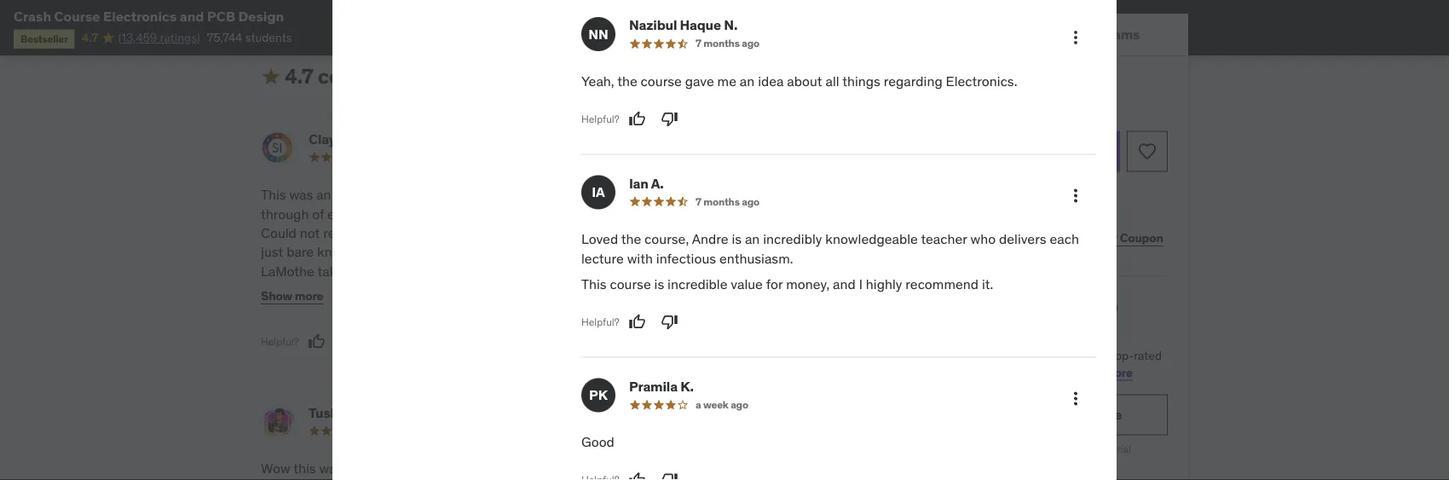 Task type: describe. For each thing, give the bounding box(es) containing it.
0 vertical spatial is
[[732, 230, 742, 248]]

1 vertical spatial is
[[655, 275, 665, 293]]

k. for clayton k.
[[360, 130, 373, 148]]

5
[[754, 460, 762, 477]]

to down they
[[383, 320, 395, 337]]

electronics inside wow this was a rollercoaster of electronics love this course and hope getting more fro
[[452, 460, 520, 477]]

plus
[[1006, 348, 1028, 363]]

show more button
[[261, 279, 324, 313]]

time
[[377, 262, 404, 280]]

k. for pramila k.
[[681, 378, 694, 395]]

this inside this was an incredible and thorough walk- through of electrical engineering foundations. could not recommend enough. and it's not just bare knowledge of the components, lamothe takes the time to talk about the many different levels of importance with each component and how they relate to others. i'm incredibly fortunate to have found this class and to have learned from such a high-caliber instructor.
[[261, 186, 286, 203]]

course left gave at top
[[641, 72, 682, 90]]

it's inside the "i love it, refreshed my knowledge in basics of electronics. a bit boring, but i it's ok for such topic :)"
[[754, 205, 772, 222]]

0 horizontal spatial have
[[303, 339, 331, 356]]

30-
[[971, 186, 988, 199]]

tushar
[[309, 404, 351, 421]]

muhammad shahab a.
[[621, 404, 763, 421]]

crash
[[14, 7, 51, 25]]

clayton
[[309, 130, 357, 148]]

importance
[[369, 281, 439, 299]]

i inside the perfect electronics concepts, 5 star for that. but i was expecting more from the pc
[[598, 479, 602, 480]]

after
[[1090, 443, 1112, 456]]

of inside the "i love it, refreshed my knowledge in basics of electronics. a bit boring, but i it's ok for such topic :)"
[[832, 186, 844, 203]]

course
[[54, 7, 100, 25]]

infectious
[[657, 249, 717, 267]]

mark review by nazibul haque n. as unhelpful image
[[661, 110, 679, 127]]

7 months ago for haque
[[696, 37, 760, 50]]

to up found
[[456, 301, 468, 318]]

this for wow this was a rollercoaster of electronics love this course and hope getting more fro
[[294, 460, 316, 477]]

the down enough.
[[402, 243, 422, 261]]

knowledge inside the "i love it, refreshed my knowledge in basics of electronics. a bit boring, but i it's ok for such topic :)"
[[706, 186, 773, 203]]

in
[[776, 186, 787, 203]]

boring,
[[678, 205, 720, 222]]

it,
[[608, 186, 620, 203]]

top-
[[1112, 348, 1134, 363]]

1 horizontal spatial month
[[1058, 443, 1088, 456]]

love inside wow this was a rollercoaster of electronics love this course and hope getting more fro
[[261, 479, 286, 480]]

regarding
[[884, 72, 943, 90]]

i inside "loved the course, andre is an incredibly knowledgeable teacher who delivers each lecture with infectious enthusiasm. this course is incredible value for money, and i highly recommend it."
[[859, 275, 863, 293]]

for inside "loved the course, andre is an incredibly knowledgeable teacher who delivers each lecture with infectious enthusiasm. this course is incredible value for money, and i highly recommend it."
[[767, 275, 783, 293]]

ol
[[581, 139, 599, 156]]

75,744 students
[[207, 30, 292, 45]]

trial
[[1114, 443, 1132, 456]]

helpful? for ia
[[582, 315, 620, 329]]

apply
[[1086, 230, 1118, 245]]

$16.58
[[1007, 443, 1038, 456]]

and
[[452, 224, 476, 242]]

talk
[[423, 262, 446, 280]]

was inside wow this was a rollercoaster of electronics love this course and hope getting more fro
[[319, 460, 343, 477]]

our
[[1092, 348, 1109, 363]]

bare
[[287, 243, 314, 261]]

buy this course
[[971, 142, 1069, 160]]

concepts,
[[692, 460, 751, 477]]

a left week
[[696, 398, 701, 411]]

free
[[1097, 406, 1123, 423]]

subscribe
[[919, 297, 999, 318]]

knowledge inside this was an incredible and thorough walk- through of electrical engineering foundations. could not recommend enough. and it's not just bare knowledge of the components, lamothe takes the time to talk about the many different levels of importance with each component and how they relate to others. i'm incredibly fortunate to have found this class and to have learned from such a high-caliber instructor.
[[317, 243, 384, 261]]

yeah, the course gave me an idea about all things regarding electronics.
[[582, 72, 1018, 90]]

top
[[1092, 297, 1119, 318]]

personal inside "get this course, plus 10,500+ of our top-rated courses, with personal plan."
[[992, 365, 1039, 380]]

a inside this was an incredible and thorough walk- through of electrical engineering foundations. could not recommend enough. and it's not just bare knowledge of the components, lamothe takes the time to talk about the many different levels of importance with each component and how they relate to others. i'm incredibly fortunate to have found this class and to have learned from such a high-caliber instructor.
[[448, 339, 455, 356]]

teams
[[1100, 25, 1141, 43]]

bit
[[658, 205, 674, 222]]

get
[[919, 348, 939, 363]]

electronics.
[[573, 205, 644, 222]]

haque
[[680, 16, 721, 34]]

about inside this was an incredible and thorough walk- through of electrical engineering foundations. could not recommend enough. and it's not just bare knowledge of the components, lamothe takes the time to talk about the many different levels of importance with each component and how they relate to others. i'm incredibly fortunate to have found this class and to have learned from such a high-caliber instructor.
[[449, 262, 484, 280]]

my
[[685, 186, 703, 203]]

instructor.
[[261, 358, 323, 375]]

rollercoaster
[[357, 460, 433, 477]]

gift this course
[[979, 230, 1063, 245]]

enough.
[[400, 224, 449, 242]]

loved
[[582, 230, 618, 248]]

courses
[[919, 319, 981, 340]]

incredibly inside "loved the course, andre is an incredibly knowledgeable teacher who delivers each lecture with infectious enthusiasm. this course is incredible value for money, and i highly recommend it."
[[764, 230, 823, 248]]

and up "engineering"
[[398, 186, 421, 203]]

$109.99
[[990, 75, 1040, 92]]

for inside the "i love it, refreshed my knowledge in basics of electronics. a bit boring, but i it's ok for such topic :)"
[[793, 205, 810, 222]]

a down l.
[[687, 151, 693, 164]]

i left ia
[[573, 186, 577, 203]]

this inside "loved the course, andre is an incredibly knowledgeable teacher who delivers each lecture with infectious enthusiasm. this course is incredible value for money, and i highly recommend it."
[[582, 275, 607, 293]]

ia
[[592, 183, 605, 201]]

10,500+
[[1031, 348, 1076, 363]]

show for show less
[[261, 5, 292, 21]]

less
[[295, 5, 317, 21]]

course down 30-day money-back guarantee
[[1026, 230, 1063, 245]]

class
[[495, 320, 526, 337]]

of right through
[[312, 205, 324, 222]]

ian a.
[[629, 174, 664, 192]]

all
[[826, 72, 840, 90]]

delivers
[[1000, 230, 1047, 248]]

v.
[[398, 404, 410, 421]]

$15.99
[[919, 71, 983, 96]]

the left the many
[[487, 262, 507, 280]]

additional actions for review by nazibul haque n. image
[[1066, 27, 1087, 48]]

courses,
[[919, 365, 964, 380]]

7 for a.
[[696, 195, 702, 208]]

0 vertical spatial electronics
[[103, 7, 177, 25]]

teams button
[[1051, 14, 1189, 55]]

wow this was a rollercoaster of electronics love this course and hope getting more fro
[[261, 460, 530, 480]]

course, for andre
[[645, 230, 689, 248]]

this for get this course, plus 10,500+ of our top-rated courses, with personal plan.
[[942, 348, 961, 363]]

n.
[[724, 16, 738, 34]]

fortunate
[[323, 320, 380, 337]]

a inside wow this was a rollercoaster of electronics love this course and hope getting more fro
[[346, 460, 354, 477]]

design
[[238, 7, 284, 25]]

subscribe to udemy's top courses
[[919, 297, 1119, 340]]

medium image
[[261, 67, 281, 87]]

apply coupon
[[1086, 230, 1164, 245]]

enthusiasm.
[[720, 249, 794, 267]]

from inside this was an incredible and thorough walk- through of electrical engineering foundations. could not recommend enough. and it's not just bare knowledge of the components, lamothe takes the time to talk about the many different levels of importance with each component and how they relate to others. i'm incredibly fortunate to have found this class and to have learned from such a high-caliber instructor.
[[384, 339, 412, 356]]

from inside the perfect electronics concepts, 5 star for that. but i was expecting more from the pc
[[730, 479, 759, 480]]

this inside this was an incredible and thorough walk- through of electrical engineering foundations. could not recommend enough. and it's not just bare knowledge of the components, lamothe takes the time to talk about the many different levels of importance with each component and how they relate to others. i'm incredibly fortunate to have found this class and to have learned from such a high-caliber instructor.
[[469, 320, 492, 337]]

topic
[[573, 224, 604, 242]]

gift
[[979, 230, 1000, 245]]

the inside the perfect electronics concepts, 5 star for that. but i was expecting more from the pc
[[762, 479, 782, 480]]

knowledgeable
[[826, 230, 918, 248]]

the left time at the left bottom of page
[[354, 262, 374, 280]]

i right 'but'
[[747, 205, 751, 222]]

wow
[[261, 460, 291, 477]]

recommend inside "loved the course, andre is an incredibly knowledgeable teacher who delivers each lecture with infectious enthusiasm. this course is incredible value for money, and i highly recommend it."
[[906, 275, 979, 293]]

ratings)
[[160, 30, 200, 45]]

0 vertical spatial about
[[788, 72, 823, 90]]

apply coupon button
[[1082, 221, 1168, 255]]

ok
[[775, 205, 790, 222]]

1 horizontal spatial a.
[[750, 404, 763, 421]]

takes
[[318, 262, 351, 280]]

an for yeah,
[[740, 72, 755, 90]]

each inside this was an incredible and thorough walk- through of electrical engineering foundations. could not recommend enough. and it's not just bare knowledge of the components, lamothe takes the time to talk about the many different levels of importance with each component and how they relate to others. i'm incredibly fortunate to have found this class and to have learned from such a high-caliber instructor.
[[471, 281, 500, 299]]

pramila k.
[[629, 378, 694, 395]]

different
[[261, 281, 313, 299]]

months for haque
[[704, 37, 740, 50]]

try
[[965, 406, 984, 423]]

but
[[723, 205, 744, 222]]

1 vertical spatial personal
[[987, 406, 1043, 423]]

it.
[[982, 275, 994, 293]]

pk
[[589, 386, 608, 404]]

75,744
[[207, 30, 242, 45]]

4.7 for 4.7
[[82, 30, 98, 45]]

ago up 'but'
[[728, 151, 746, 164]]

teacher
[[921, 230, 968, 248]]

show less
[[261, 5, 317, 21]]

electronics
[[621, 460, 688, 477]]

money,
[[787, 275, 830, 293]]

idea
[[758, 72, 784, 90]]

course inside button
[[1026, 142, 1069, 160]]

and up instructor. at the bottom left of the page
[[261, 339, 284, 356]]

for left free
[[1077, 406, 1094, 423]]



Task type: locate. For each thing, give the bounding box(es) containing it.
2 vertical spatial an
[[745, 230, 760, 248]]

walk-
[[483, 186, 516, 203]]

1 horizontal spatial about
[[788, 72, 823, 90]]

7 right bit
[[696, 195, 702, 208]]

i down 'perfect'
[[598, 479, 602, 480]]

learned
[[335, 339, 380, 356]]

of right basics
[[832, 186, 844, 203]]

helpful? up ol on the top of page
[[582, 112, 620, 125]]

1 vertical spatial a.
[[750, 404, 763, 421]]

1 vertical spatial have
[[303, 339, 331, 356]]

per
[[1041, 443, 1056, 456]]

this was an incredible and thorough walk- through of electrical engineering foundations. could not recommend enough. and it's not just bare knowledge of the components, lamothe takes the time to talk about the many different levels of importance with each component and how they relate to others. i'm incredibly fortunate to have found this class and to have learned from such a high-caliber instructor.
[[261, 186, 544, 375]]

0 vertical spatial from
[[384, 339, 412, 356]]

was inside the perfect electronics concepts, 5 star for that. but i was expecting more from the pc
[[605, 479, 629, 480]]

for right star
[[794, 460, 811, 477]]

0 horizontal spatial not
[[300, 224, 320, 242]]

an right "me"
[[740, 72, 755, 90]]

0 horizontal spatial month
[[695, 151, 726, 164]]

about
[[788, 72, 823, 90], [449, 262, 484, 280]]

helpful? for ol
[[573, 264, 611, 277]]

1 vertical spatial love
[[261, 479, 286, 480]]

1 vertical spatial from
[[730, 479, 759, 480]]

recommend down electrical
[[323, 224, 396, 242]]

0 vertical spatial a.
[[651, 174, 664, 192]]

from
[[384, 339, 412, 356], [730, 479, 759, 480]]

0 vertical spatial with
[[627, 249, 653, 267]]

more
[[295, 288, 324, 304], [1105, 365, 1133, 380], [466, 479, 498, 480], [696, 479, 727, 480]]

others.
[[471, 301, 514, 318]]

mark review by ian a. as helpful image
[[629, 314, 646, 331]]

xsmall image
[[320, 7, 334, 20]]

love down wow
[[261, 479, 286, 480]]

and up ratings)
[[180, 7, 204, 25]]

1 vertical spatial it's
[[480, 224, 497, 242]]

show inside button
[[261, 5, 292, 21]]

mark review by nazibul haque n. as helpful image
[[629, 110, 646, 127]]

4.7 for 4.7 course rating
[[285, 64, 314, 89]]

add to wishlist image
[[1138, 141, 1158, 162]]

1 horizontal spatial course,
[[964, 348, 1003, 363]]

2 horizontal spatial with
[[967, 365, 990, 380]]

this right wow
[[294, 460, 316, 477]]

this inside "get this course, plus 10,500+ of our top-rated courses, with personal plan."
[[942, 348, 961, 363]]

months right my
[[704, 195, 740, 208]]

it's down foundations.
[[480, 224, 497, 242]]

with inside "get this course, plus 10,500+ of our top-rated courses, with personal plan."
[[967, 365, 990, 380]]

crash course electronics and pcb design
[[14, 7, 284, 25]]

0 vertical spatial course,
[[645, 230, 689, 248]]

0 vertical spatial have
[[399, 320, 427, 337]]

i'm
[[517, 301, 535, 318]]

2 vertical spatial with
[[967, 365, 990, 380]]

personal up $16.58
[[987, 406, 1043, 423]]

the inside "loved the course, andre is an incredibly knowledgeable teacher who delivers each lecture with infectious enthusiasm. this course is incredible value for money, and i highly recommend it."
[[622, 230, 642, 248]]

7 down haque at the left top of page
[[696, 37, 702, 50]]

1 horizontal spatial was
[[319, 460, 343, 477]]

each inside "loved the course, andre is an incredibly knowledgeable teacher who delivers each lecture with infectious enthusiasm. this course is incredible value for money, and i highly recommend it."
[[1050, 230, 1080, 248]]

this right gift
[[1002, 230, 1023, 245]]

0 horizontal spatial k.
[[360, 130, 373, 148]]

course left the hope
[[315, 479, 356, 480]]

good
[[582, 433, 615, 451]]

0 horizontal spatial with
[[442, 281, 468, 299]]

not up bare
[[300, 224, 320, 242]]

helpful?
[[582, 112, 620, 125], [573, 264, 611, 277], [582, 315, 620, 329], [261, 335, 299, 348]]

mark review by clayton k. as helpful image
[[308, 333, 325, 350]]

0 vertical spatial knowledge
[[706, 186, 773, 203]]

getting
[[419, 479, 463, 480]]

oleksandr l.
[[621, 130, 700, 148]]

of left our
[[1078, 348, 1089, 363]]

0 vertical spatial month
[[695, 151, 726, 164]]

course up 30-day money-back guarantee
[[1026, 142, 1069, 160]]

ago for pramila k.
[[731, 398, 749, 411]]

this for gift this course
[[1002, 230, 1023, 245]]

1 horizontal spatial k.
[[681, 378, 694, 395]]

an up enthusiasm.
[[745, 230, 760, 248]]

and right money,
[[833, 275, 856, 293]]

$15.99 $109.99
[[919, 71, 1040, 96]]

each
[[1050, 230, 1080, 248], [471, 281, 500, 299]]

this down wow
[[289, 479, 311, 480]]

course inside wow this was a rollercoaster of electronics love this course and hope getting more fro
[[315, 479, 356, 480]]

learn
[[1071, 365, 1102, 380]]

1 horizontal spatial this
[[582, 275, 607, 293]]

buy this course button
[[919, 131, 1121, 172]]

learn more
[[1071, 365, 1133, 380]]

a. right 'shahab'
[[750, 404, 763, 421]]

with inside "loved the course, andre is an incredibly knowledgeable teacher who delivers each lecture with infectious enthusiasm. this course is incredible value for money, and i highly recommend it."
[[627, 249, 653, 267]]

and up fortunate at the left bottom of page
[[334, 301, 356, 318]]

an
[[740, 72, 755, 90], [317, 186, 331, 203], [745, 230, 760, 248]]

and down the rollercoaster
[[359, 479, 382, 480]]

recommend up subscribe
[[906, 275, 979, 293]]

1 horizontal spatial it's
[[754, 205, 772, 222]]

1 horizontal spatial 4.7
[[285, 64, 314, 89]]

0 vertical spatial an
[[740, 72, 755, 90]]

udemy's
[[1021, 297, 1089, 318]]

1 horizontal spatial from
[[730, 479, 759, 480]]

ago up idea at the right top of page
[[742, 37, 760, 50]]

to
[[407, 262, 420, 280], [1002, 297, 1018, 318], [456, 301, 468, 318], [383, 320, 395, 337], [287, 339, 299, 356]]

1 horizontal spatial each
[[1050, 230, 1080, 248]]

additional actions for review by ian a. image
[[1066, 185, 1087, 206]]

1 vertical spatial month
[[1058, 443, 1088, 456]]

me
[[718, 72, 737, 90]]

the down star
[[762, 479, 782, 480]]

an up electrical
[[317, 186, 331, 203]]

mark review by ian a. as unhelpful image
[[661, 314, 679, 331]]

1 horizontal spatial incredibly
[[764, 230, 823, 248]]

incredibly down component
[[261, 320, 320, 337]]

months for a.
[[704, 195, 740, 208]]

nazibul
[[629, 16, 677, 34]]

1 horizontal spatial electronics
[[452, 460, 520, 477]]

helpful? left mark review by ian a. as helpful icon
[[582, 315, 620, 329]]

love inside the "i love it, refreshed my knowledge in basics of electronics. a bit boring, but i it's ok for such topic :)"
[[580, 186, 605, 203]]

lecture
[[582, 249, 624, 267]]

helpful? for nn
[[582, 112, 620, 125]]

0 vertical spatial 7
[[696, 37, 702, 50]]

this for buy this course
[[999, 142, 1023, 160]]

a left the rollercoaster
[[346, 460, 354, 477]]

incredible down infectious
[[668, 275, 728, 293]]

gave
[[686, 72, 715, 90]]

show down lamothe
[[261, 288, 292, 304]]

0 horizontal spatial about
[[449, 262, 484, 280]]

2 not from the left
[[500, 224, 521, 242]]

have down they
[[399, 320, 427, 337]]

not down foundations.
[[500, 224, 521, 242]]

0 horizontal spatial was
[[289, 186, 313, 203]]

ago right week
[[731, 398, 749, 411]]

of inside wow this was a rollercoaster of electronics love this course and hope getting more fro
[[437, 460, 448, 477]]

1 vertical spatial an
[[317, 186, 331, 203]]

with up relate
[[442, 281, 468, 299]]

0 horizontal spatial love
[[261, 479, 286, 480]]

recommend inside this was an incredible and thorough walk- through of electrical engineering foundations. could not recommend enough. and it's not just bare knowledge of the components, lamothe takes the time to talk about the many different levels of importance with each component and how they relate to others. i'm incredibly fortunate to have found this class and to have learned from such a high-caliber instructor.
[[323, 224, 396, 242]]

incredible inside "loved the course, andre is an incredibly knowledgeable teacher who delivers each lecture with infectious enthusiasm. this course is incredible value for money, and i highly recommend it."
[[668, 275, 728, 293]]

0 vertical spatial 7 months ago
[[696, 37, 760, 50]]

2 7 months ago from the top
[[696, 195, 760, 208]]

0 horizontal spatial this
[[261, 186, 286, 203]]

1 horizontal spatial knowledge
[[706, 186, 773, 203]]

they
[[388, 301, 415, 318]]

1 show from the top
[[261, 5, 292, 21]]

the right :)
[[622, 230, 642, 248]]

show for show more
[[261, 288, 292, 304]]

course, left plus
[[964, 348, 1003, 363]]

0 horizontal spatial a.
[[651, 174, 664, 192]]

0 vertical spatial show
[[261, 5, 292, 21]]

an for loved
[[745, 230, 760, 248]]

loved the course, andre is an incredibly knowledgeable teacher who delivers each lecture with infectious enthusiasm. this course is incredible value for money, and i highly recommend it.
[[582, 230, 1080, 293]]

7 for haque
[[696, 37, 702, 50]]

1 horizontal spatial not
[[500, 224, 521, 242]]

1 7 months ago from the top
[[696, 37, 760, 50]]

this down the lecture
[[582, 275, 607, 293]]

the
[[618, 72, 638, 90], [622, 230, 642, 248], [402, 243, 422, 261], [354, 262, 374, 280], [487, 262, 507, 280], [762, 479, 782, 480]]

0 horizontal spatial it's
[[480, 224, 497, 242]]

more inside the perfect electronics concepts, 5 star for that. but i was expecting more from the pc
[[696, 479, 727, 480]]

0 horizontal spatial each
[[471, 281, 500, 299]]

starting at $16.58 per month after trial
[[956, 443, 1132, 456]]

1 vertical spatial show
[[261, 288, 292, 304]]

0 horizontal spatial from
[[384, 339, 412, 356]]

expecting
[[632, 479, 692, 480]]

about down "components,"
[[449, 262, 484, 280]]

course, down bit
[[645, 230, 689, 248]]

0 vertical spatial recommend
[[323, 224, 396, 242]]

of
[[832, 186, 844, 203], [312, 205, 324, 222], [387, 243, 399, 261], [354, 281, 366, 299], [1078, 348, 1089, 363], [437, 460, 448, 477]]

an inside this was an incredible and thorough walk- through of electrical engineering foundations. could not recommend enough. and it's not just bare knowledge of the components, lamothe takes the time to talk about the many different levels of importance with each component and how they relate to others. i'm incredibly fortunate to have found this class and to have learned from such a high-caliber instructor.
[[317, 186, 331, 203]]

a. right ian on the left
[[651, 174, 664, 192]]

rating
[[387, 64, 445, 89]]

the right yeah,
[[618, 72, 638, 90]]

1 not from the left
[[300, 224, 320, 242]]

more inside wow this was a rollercoaster of electronics love this course and hope getting more fro
[[466, 479, 498, 480]]

1 horizontal spatial have
[[399, 320, 427, 337]]

shahab
[[699, 404, 748, 421]]

incredibly down ok
[[764, 230, 823, 248]]

at
[[996, 443, 1005, 456]]

for right value
[[767, 275, 783, 293]]

1 months from the top
[[704, 37, 740, 50]]

plan.
[[1042, 365, 1068, 380]]

personal down plus
[[992, 365, 1039, 380]]

a week ago
[[696, 398, 749, 411]]

1 horizontal spatial love
[[580, 186, 605, 203]]

2 months from the top
[[704, 195, 740, 208]]

1 horizontal spatial with
[[627, 249, 653, 267]]

was up through
[[289, 186, 313, 203]]

0 vertical spatial such
[[813, 205, 842, 222]]

show inside button
[[261, 288, 292, 304]]

share
[[924, 230, 956, 245]]

of up getting
[[437, 460, 448, 477]]

gift this course link
[[975, 221, 1068, 255]]

0 horizontal spatial electronics
[[103, 7, 177, 25]]

starting
[[956, 443, 993, 456]]

highly
[[866, 275, 903, 293]]

course, inside "loved the course, andre is an incredibly knowledgeable teacher who delivers each lecture with infectious enthusiasm. this course is incredible value for money, and i highly recommend it."
[[645, 230, 689, 248]]

course left mark review by oleksandr l. as unhelpful icon
[[610, 275, 651, 293]]

knowledge up takes
[[317, 243, 384, 261]]

0 vertical spatial each
[[1050, 230, 1080, 248]]

show
[[261, 5, 292, 21], [261, 288, 292, 304]]

course, for plus
[[964, 348, 1003, 363]]

0 vertical spatial it's
[[754, 205, 772, 222]]

with inside this was an incredible and thorough walk- through of electrical engineering foundations. could not recommend enough. and it's not just bare knowledge of the components, lamothe takes the time to talk about the many different levels of importance with each component and how they relate to others. i'm incredibly fortunate to have found this class and to have learned from such a high-caliber instructor.
[[442, 281, 468, 299]]

i love it, refreshed my knowledge in basics of electronics. a bit boring, but i it's ok for such topic :)
[[573, 186, 844, 242]]

2 horizontal spatial was
[[605, 479, 629, 480]]

month right per
[[1058, 443, 1088, 456]]

course inside "loved the course, andre is an incredibly knowledgeable teacher who delivers each lecture with infectious enthusiasm. this course is incredible value for money, and i highly recommend it."
[[610, 275, 651, 293]]

1 vertical spatial knowledge
[[317, 243, 384, 261]]

but
[[573, 479, 595, 480]]

0 vertical spatial this
[[261, 186, 286, 203]]

such down basics
[[813, 205, 842, 222]]

knowledge up 'but'
[[706, 186, 773, 203]]

0 vertical spatial k.
[[360, 130, 373, 148]]

a
[[647, 205, 655, 222]]

love
[[580, 186, 605, 203], [261, 479, 286, 480]]

0 horizontal spatial knowledge
[[317, 243, 384, 261]]

additional actions for review by pramila k. image
[[1066, 389, 1087, 409]]

incredible up electrical
[[335, 186, 395, 203]]

electronics up '(13,459'
[[103, 7, 177, 25]]

4.7 down course
[[82, 30, 98, 45]]

is right mark review by oleksandr l. as helpful icon
[[655, 275, 665, 293]]

more inside button
[[295, 288, 324, 304]]

mark review by oleksandr l. as helpful image
[[621, 262, 638, 279]]

1 7 from the top
[[696, 37, 702, 50]]

to up instructor. at the bottom left of the page
[[287, 339, 299, 356]]

is down 'but'
[[732, 230, 742, 248]]

students
[[245, 30, 292, 45]]

1 vertical spatial incredibly
[[261, 320, 320, 337]]

was inside this was an incredible and thorough walk- through of electrical engineering foundations. could not recommend enough. and it's not just bare knowledge of the components, lamothe takes the time to talk about the many different levels of importance with each component and how they relate to others. i'm incredibly fortunate to have found this class and to have learned from such a high-caliber instructor.
[[289, 186, 313, 203]]

1 horizontal spatial is
[[732, 230, 742, 248]]

this up high-
[[469, 320, 492, 337]]

engineering
[[387, 205, 459, 222]]

get this course, plus 10,500+ of our top-rated courses, with personal plan.
[[919, 348, 1163, 380]]

1 horizontal spatial such
[[813, 205, 842, 222]]

1 vertical spatial recommend
[[906, 275, 979, 293]]

ago
[[742, 37, 760, 50], [728, 151, 746, 164], [742, 195, 760, 208], [731, 398, 749, 411]]

love left it,
[[580, 186, 605, 203]]

this inside button
[[999, 142, 1023, 160]]

0 vertical spatial months
[[704, 37, 740, 50]]

with right courses,
[[967, 365, 990, 380]]

course, inside "get this course, plus 10,500+ of our top-rated courses, with personal plan."
[[964, 348, 1003, 363]]

value
[[731, 275, 763, 293]]

7 months ago for a.
[[696, 195, 760, 208]]

oleksandr
[[621, 130, 686, 148]]

knowledge
[[706, 186, 773, 203], [317, 243, 384, 261]]

4.7 course rating
[[285, 64, 445, 89]]

1 vertical spatial each
[[471, 281, 500, 299]]

this right buy
[[999, 142, 1023, 160]]

show more
[[261, 288, 324, 304]]

mark review by pramila k. as helpful image
[[629, 472, 646, 480]]

1 vertical spatial 7 months ago
[[696, 195, 760, 208]]

1 vertical spatial about
[[449, 262, 484, 280]]

1 vertical spatial months
[[704, 195, 740, 208]]

0 horizontal spatial incredibly
[[261, 320, 320, 337]]

components,
[[426, 243, 505, 261]]

perfect
[[573, 460, 618, 477]]

refreshed
[[623, 186, 682, 203]]

0 vertical spatial love
[[580, 186, 605, 203]]

of up time at the left bottom of page
[[387, 243, 399, 261]]

course
[[318, 64, 383, 89], [641, 72, 682, 90], [1026, 142, 1069, 160], [1026, 230, 1063, 245], [610, 275, 651, 293], [315, 479, 356, 480]]

0 vertical spatial incredible
[[335, 186, 395, 203]]

helpful? up instructor. at the bottom left of the page
[[261, 335, 299, 348]]

0 vertical spatial incredibly
[[764, 230, 823, 248]]

i left highly
[[859, 275, 863, 293]]

1 vertical spatial was
[[319, 460, 343, 477]]

was left mark review by pramila k. as helpful "image"
[[605, 479, 629, 480]]

and inside wow this was a rollercoaster of electronics love this course and hope getting more fro
[[359, 479, 382, 480]]

about left all
[[788, 72, 823, 90]]

7 months ago up andre
[[696, 195, 760, 208]]

levels
[[316, 281, 351, 299]]

1 vertical spatial course,
[[964, 348, 1003, 363]]

month down l.
[[695, 151, 726, 164]]

an inside "loved the course, andre is an incredibly knowledgeable teacher who delivers each lecture with infectious enthusiasm. this course is incredible value for money, and i highly recommend it."
[[745, 230, 760, 248]]

1 vertical spatial incredible
[[668, 275, 728, 293]]

mark review by pramila k. as unhelpful image
[[661, 472, 679, 480]]

show up students
[[261, 5, 292, 21]]

from down they
[[384, 339, 412, 356]]

0 horizontal spatial 4.7
[[82, 30, 98, 45]]

1 vertical spatial with
[[442, 281, 468, 299]]

0 horizontal spatial course,
[[645, 230, 689, 248]]

such
[[813, 205, 842, 222], [416, 339, 445, 356]]

was right wow
[[319, 460, 343, 477]]

and inside "loved the course, andre is an incredibly knowledgeable teacher who delivers each lecture with infectious enthusiasm. this course is incredible value for money, and i highly recommend it."
[[833, 275, 856, 293]]

k. up muhammad shahab a.
[[681, 378, 694, 395]]

high-
[[458, 339, 491, 356]]

this up through
[[261, 186, 286, 203]]

ago for nazibul haque n.
[[742, 37, 760, 50]]

component
[[261, 301, 330, 318]]

to left talk
[[407, 262, 420, 280]]

1 horizontal spatial recommend
[[906, 275, 979, 293]]

a down found
[[448, 339, 455, 356]]

helpful? down loved
[[573, 264, 611, 277]]

incredible inside this was an incredible and thorough walk- through of electrical engineering foundations. could not recommend enough. and it's not just bare knowledge of the components, lamothe takes the time to talk about the many different levels of importance with each component and how they relate to others. i'm incredibly fortunate to have found this class and to have learned from such a high-caliber instructor.
[[335, 186, 395, 203]]

2 vertical spatial was
[[605, 479, 629, 480]]

0 vertical spatial was
[[289, 186, 313, 203]]

to inside subscribe to udemy's top courses
[[1002, 297, 1018, 318]]

0 vertical spatial personal
[[992, 365, 1039, 380]]

1 vertical spatial such
[[416, 339, 445, 356]]

for inside the perfect electronics concepts, 5 star for that. but i was expecting more from the pc
[[794, 460, 811, 477]]

7 months ago down the n.
[[696, 37, 760, 50]]

to left udemy's
[[1002, 297, 1018, 318]]

such inside the "i love it, refreshed my knowledge in basics of electronics. a bit boring, but i it's ok for such topic :)"
[[813, 205, 842, 222]]

0 horizontal spatial such
[[416, 339, 445, 356]]

mark review by oleksandr l. as unhelpful image
[[653, 262, 670, 279]]

ian
[[629, 174, 649, 192]]

nazibul haque n.
[[629, 16, 738, 34]]

of inside "get this course, plus 10,500+ of our top-rated courses, with personal plan."
[[1078, 348, 1089, 363]]

recommend
[[323, 224, 396, 242], [906, 275, 979, 293]]

1 vertical spatial electronics
[[452, 460, 520, 477]]

electronics up getting
[[452, 460, 520, 477]]

nn
[[589, 25, 609, 43]]

2 7 from the top
[[696, 195, 702, 208]]

course up clayton k.
[[318, 64, 383, 89]]

ago for ian a.
[[742, 195, 760, 208]]

each up others.
[[471, 281, 500, 299]]

week
[[704, 398, 729, 411]]

such down found
[[416, 339, 445, 356]]

1 vertical spatial 7
[[696, 195, 702, 208]]

clayton k.
[[309, 130, 373, 148]]

for
[[793, 205, 810, 222], [767, 275, 783, 293], [1077, 406, 1094, 423], [794, 460, 811, 477]]

with right the lecture
[[627, 249, 653, 267]]

incredibly inside this was an incredible and thorough walk- through of electrical engineering foundations. could not recommend enough. and it's not just bare knowledge of the components, lamothe takes the time to talk about the many different levels of importance with each component and how they relate to others. i'm incredibly fortunate to have found this class and to have learned from such a high-caliber instructor.
[[261, 320, 320, 337]]

0 vertical spatial 4.7
[[82, 30, 98, 45]]

of up "how"
[[354, 281, 366, 299]]

1 vertical spatial k.
[[681, 378, 694, 395]]

it's inside this was an incredible and thorough walk- through of electrical engineering foundations. could not recommend enough. and it's not just bare knowledge of the components, lamothe takes the time to talk about the many different levels of importance with each component and how they relate to others. i'm incredibly fortunate to have found this class and to have learned from such a high-caliber instructor.
[[480, 224, 497, 242]]

2 show from the top
[[261, 288, 292, 304]]

0 horizontal spatial is
[[655, 275, 665, 293]]

1 vertical spatial 4.7
[[285, 64, 314, 89]]

that.
[[814, 460, 841, 477]]

teams tab list
[[899, 14, 1189, 56]]

(13,459 ratings)
[[118, 30, 200, 45]]

k. right clayton
[[360, 130, 373, 148]]

1 horizontal spatial incredible
[[668, 275, 728, 293]]

0 horizontal spatial incredible
[[335, 186, 395, 203]]

such inside this was an incredible and thorough walk- through of electrical engineering foundations. could not recommend enough. and it's not just bare knowledge of the components, lamothe takes the time to talk about the many different levels of importance with each component and how they relate to others. i'm incredibly fortunate to have found this class and to have learned from such a high-caliber instructor.
[[416, 339, 445, 356]]



Task type: vqa. For each thing, say whether or not it's contained in the screenshot.
just
yes



